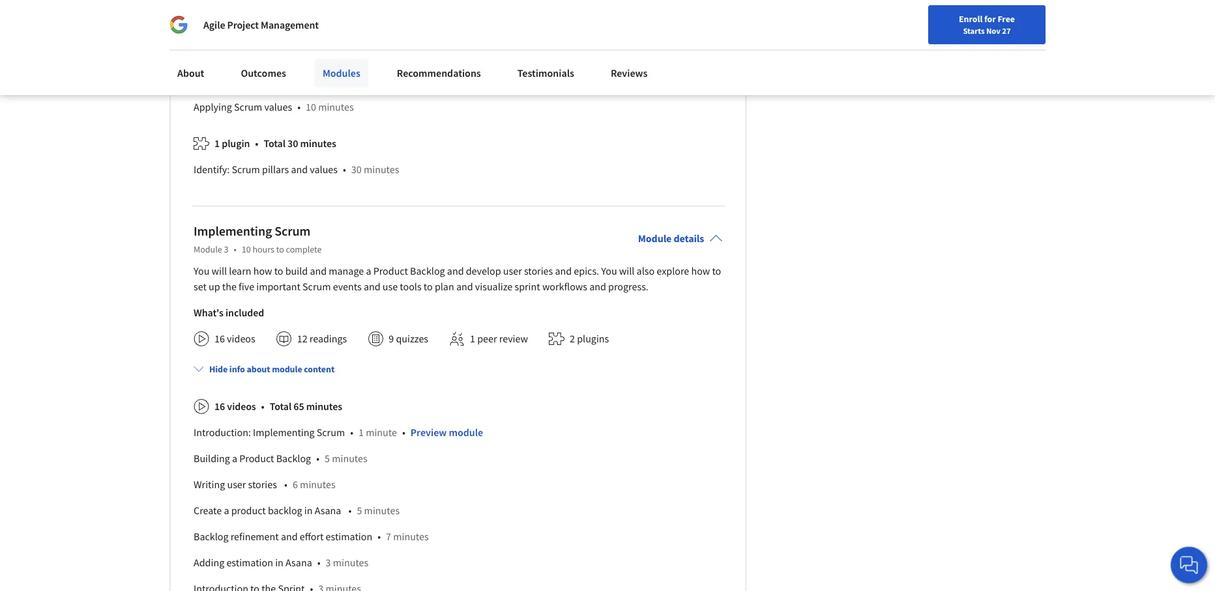 Task type: vqa. For each thing, say whether or not it's contained in the screenshot.
About link
yes



Task type: describe. For each thing, give the bounding box(es) containing it.
nov
[[986, 25, 1001, 36]]

backlog refinement and effort estimation • 7 minutes
[[194, 532, 429, 545]]

videos inside 'info about module content' element
[[227, 401, 256, 414]]

1 inside 'info about module content' element
[[359, 427, 364, 440]]

pillars
[[262, 164, 289, 177]]

adding estimation in asana • 3 minutes
[[194, 558, 369, 571]]

reviews
[[611, 67, 648, 80]]

find your new career link
[[847, 13, 942, 29]]

enroll for free starts nov 27
[[959, 13, 1015, 36]]

scrum down the plugin
[[232, 164, 260, 177]]

0 horizontal spatial in
[[275, 558, 284, 571]]

enroll
[[959, 13, 983, 25]]

learn
[[229, 265, 251, 279]]

1 horizontal spatial 10
[[306, 101, 316, 114]]

product inside 'info about module content' element
[[239, 453, 274, 466]]

testimonials
[[518, 67, 574, 80]]

included
[[226, 307, 264, 320]]

1 vertical spatial backlog
[[276, 453, 311, 466]]

details
[[674, 233, 704, 246]]

peer
[[477, 333, 497, 346]]

plan
[[435, 281, 454, 294]]

to inside implementing scrum module 3 • 10 hours to complete
[[276, 244, 284, 256]]

1 vertical spatial asana
[[286, 558, 312, 571]]

roles
[[318, 13, 340, 26]]

0 horizontal spatial backlog
[[194, 532, 229, 545]]

about link
[[170, 59, 212, 87]]

total for total 65 minutes
[[270, 401, 292, 414]]

1 will from the left
[[212, 265, 227, 279]]

and left use
[[364, 281, 380, 294]]

0 vertical spatial 5
[[325, 453, 330, 466]]

a inside you will learn how to build and manage a product backlog and develop user stories and epics. you will also explore how to set up the five important scrum events and use tools to plan and visualize sprint workflows and progress.
[[366, 265, 371, 279]]

1 vertical spatial 5
[[357, 505, 362, 518]]

scrum inside implementing scrum module 3 • 10 hours to complete
[[275, 223, 311, 240]]

explore
[[657, 265, 689, 279]]

epics.
[[574, 265, 599, 279]]

also
[[637, 265, 655, 279]]

important
[[256, 281, 300, 294]]

agile
[[203, 18, 225, 31]]

visualize
[[475, 281, 513, 294]]

free
[[998, 13, 1015, 25]]

build
[[285, 265, 308, 279]]

your for knowledge:
[[213, 13, 233, 26]]

2 you from the left
[[601, 265, 617, 279]]

1 16 videos from the top
[[215, 333, 255, 346]]

test
[[194, 13, 211, 26]]

hours
[[253, 244, 274, 256]]

minute
[[366, 427, 397, 440]]

english
[[965, 15, 997, 28]]

introduction: implementing scrum • 1 minute • preview module
[[194, 427, 483, 440]]

6
[[293, 479, 298, 492]]

12
[[297, 333, 307, 346]]

and inside hide info about module content region
[[291, 164, 308, 177]]

2 will from the left
[[619, 265, 635, 279]]

• total 65 minutes
[[261, 401, 342, 414]]

recommendations
[[397, 67, 481, 80]]

user inside you will learn how to build and manage a product backlog and develop user stories and epics. you will also explore how to set up the five important scrum events and use tools to plan and visualize sprint workflows and progress.
[[503, 265, 522, 279]]

product
[[231, 505, 266, 518]]

challenge
[[236, 39, 279, 52]]

career
[[910, 15, 935, 27]]

to right explore
[[712, 265, 721, 279]]

about
[[247, 364, 270, 376]]

management
[[261, 18, 319, 31]]

up
[[209, 281, 220, 294]]

27
[[1002, 25, 1011, 36]]

info
[[229, 364, 245, 376]]

content
[[304, 364, 335, 376]]

identify:
[[194, 164, 230, 177]]

1 for 1 discussion prompt
[[215, 75, 220, 88]]

quizzes
[[396, 333, 428, 346]]

info about module content element
[[188, 353, 723, 592]]

product inside you will learn how to build and manage a product backlog and develop user stories and epics. you will also explore how to set up the five important scrum events and use tools to plan and visualize sprint workflows and progress.
[[373, 265, 408, 279]]

2 how from the left
[[691, 265, 710, 279]]

workflows
[[542, 281, 587, 294]]

your for new
[[872, 15, 889, 27]]

english button
[[942, 0, 1020, 42]]

2 plugins
[[570, 333, 609, 346]]

writing
[[194, 479, 225, 492]]

1 for 1 plugin
[[215, 138, 220, 151]]

find
[[853, 15, 870, 27]]

module details
[[638, 233, 704, 246]]

what's
[[194, 307, 224, 320]]

readings
[[310, 333, 347, 346]]

complete
[[286, 244, 322, 256]]

the
[[222, 281, 237, 294]]

reviews link
[[603, 59, 656, 87]]

backlog
[[268, 505, 302, 518]]

• inside implementing scrum module 3 • 10 hours to complete
[[234, 244, 236, 256]]

10 inside implementing scrum module 3 • 10 hours to complete
[[242, 244, 251, 256]]

implementing inside implementing scrum module 3 • 10 hours to complete
[[194, 223, 272, 240]]

stories inside 'info about module content' element
[[248, 479, 277, 492]]

what's included
[[194, 307, 264, 320]]

you will learn how to build and manage a product backlog and develop user stories and epics. you will also explore how to set up the five important scrum events and use tools to plan and visualize sprint workflows and progress.
[[194, 265, 721, 294]]

use
[[383, 281, 398, 294]]

65
[[294, 401, 304, 414]]

create
[[194, 505, 222, 518]]

building a product backlog • 5 minutes
[[194, 453, 368, 466]]

google image
[[170, 16, 188, 34]]

and down "epics."
[[590, 281, 606, 294]]

prompt
[[270, 75, 303, 88]]

3 inside implementing scrum module 3 • 10 hours to complete
[[224, 244, 228, 256]]

1 videos from the top
[[227, 333, 255, 346]]



Task type: locate. For each thing, give the bounding box(es) containing it.
1 vertical spatial a
[[232, 453, 237, 466]]

1 you from the left
[[194, 265, 210, 279]]

videos up introduction:
[[227, 401, 256, 414]]

and right the pillars
[[291, 164, 308, 177]]

applying scrum values • 10 minutes
[[194, 101, 354, 114]]

building
[[194, 453, 230, 466]]

1 vertical spatial 2
[[570, 333, 575, 346]]

preview
[[411, 427, 447, 440]]

product
[[373, 265, 408, 279], [239, 453, 274, 466]]

1 vertical spatial total
[[264, 138, 286, 151]]

16
[[215, 333, 225, 346], [215, 401, 225, 414]]

backlog up 6 at the left bottom of the page
[[276, 453, 311, 466]]

module right "about"
[[272, 364, 302, 376]]

show notifications image
[[1039, 16, 1055, 32]]

0 vertical spatial 10
[[341, 75, 352, 88]]

find your new career
[[853, 15, 935, 27]]

1 horizontal spatial 30
[[351, 164, 362, 177]]

1 how from the left
[[253, 265, 272, 279]]

0 horizontal spatial values
[[264, 101, 292, 114]]

2 vertical spatial 10
[[242, 244, 251, 256]]

outcomes
[[241, 67, 286, 80]]

1 vertical spatial 30
[[351, 164, 362, 177]]

0 vertical spatial videos
[[227, 333, 255, 346]]

hide info about module content button
[[188, 358, 340, 382]]

module 2 challenge • 50 minutes
[[194, 39, 343, 52]]

2 horizontal spatial a
[[366, 265, 371, 279]]

0 vertical spatial a
[[366, 265, 371, 279]]

0 vertical spatial backlog
[[410, 265, 445, 279]]

asana
[[315, 505, 341, 518], [286, 558, 312, 571]]

preview module link
[[411, 427, 483, 440]]

scrum inside you will learn how to build and manage a product backlog and develop user stories and epics. you will also explore how to set up the five important scrum events and use tools to plan and visualize sprint workflows and progress.
[[303, 281, 331, 294]]

1 vertical spatial implementing
[[253, 427, 315, 440]]

1 vertical spatial stories
[[248, 479, 277, 492]]

you up set
[[194, 265, 210, 279]]

1 peer review
[[470, 333, 528, 346]]

10 up '• total 30 minutes'
[[306, 101, 316, 114]]

0 vertical spatial 30
[[288, 138, 298, 151]]

9
[[389, 333, 394, 346]]

about
[[177, 67, 204, 80]]

2 vertical spatial total
[[270, 401, 292, 414]]

module
[[194, 39, 226, 52], [638, 233, 672, 246], [194, 244, 222, 256]]

module inside implementing scrum module 3 • 10 hours to complete
[[194, 244, 222, 256]]

total up the pillars
[[264, 138, 286, 151]]

agile project management
[[203, 18, 319, 31]]

1 horizontal spatial 3
[[326, 558, 331, 571]]

backlog up the tools
[[410, 265, 445, 279]]

testimonials link
[[510, 59, 582, 87]]

0 vertical spatial asana
[[315, 505, 341, 518]]

1 horizontal spatial you
[[601, 265, 617, 279]]

implementing up the building a product backlog • 5 minutes
[[253, 427, 315, 440]]

backlog up adding
[[194, 532, 229, 545]]

1 horizontal spatial how
[[691, 265, 710, 279]]

how up the important
[[253, 265, 272, 279]]

and inside 'info about module content' element
[[281, 532, 298, 545]]

and up workflows
[[555, 265, 572, 279]]

1 for 1 peer review
[[470, 333, 475, 346]]

1 vertical spatial 3
[[326, 558, 331, 571]]

module inside region
[[194, 39, 226, 52]]

1 horizontal spatial 5
[[357, 505, 362, 518]]

a
[[366, 265, 371, 279], [232, 453, 237, 466], [224, 505, 229, 518]]

1 horizontal spatial 2
[[570, 333, 575, 346]]

to
[[276, 244, 284, 256], [274, 265, 283, 279], [712, 265, 721, 279], [424, 281, 433, 294]]

a right manage
[[366, 265, 371, 279]]

develop
[[466, 265, 501, 279]]

1 vertical spatial 16 videos
[[215, 401, 256, 414]]

0 vertical spatial stories
[[524, 265, 553, 279]]

stories
[[524, 265, 553, 279], [248, 479, 277, 492]]

16 up introduction:
[[215, 401, 225, 414]]

module up also
[[638, 233, 672, 246]]

user inside 'info about module content' element
[[227, 479, 246, 492]]

0 horizontal spatial asana
[[286, 558, 312, 571]]

chat with us image
[[1179, 555, 1200, 576]]

asana down backlog refinement and effort estimation • 7 minutes
[[286, 558, 312, 571]]

50
[[295, 39, 305, 52]]

scrum
[[288, 13, 316, 26], [234, 101, 262, 114], [232, 164, 260, 177], [275, 223, 311, 240], [303, 281, 331, 294], [317, 427, 345, 440]]

values down '• total 30 minutes'
[[310, 164, 338, 177]]

0 vertical spatial implementing
[[194, 223, 272, 240]]

your inside hide info about module content region
[[213, 13, 233, 26]]

values down the prompt on the left top
[[264, 101, 292, 114]]

0 horizontal spatial 10
[[242, 244, 251, 256]]

1 vertical spatial 10
[[306, 101, 316, 114]]

0 vertical spatial user
[[503, 265, 522, 279]]

0 horizontal spatial you
[[194, 265, 210, 279]]

a for create a product backlog in asana • 5 minutes
[[224, 505, 229, 518]]

1 horizontal spatial will
[[619, 265, 635, 279]]

0 vertical spatial product
[[373, 265, 408, 279]]

scrum up complete
[[275, 223, 311, 240]]

module down agile at left top
[[194, 39, 226, 52]]

0 horizontal spatial how
[[253, 265, 272, 279]]

estimation
[[326, 532, 372, 545], [227, 558, 273, 571]]

total for total 30 minutes
[[264, 138, 286, 151]]

to left plan
[[424, 281, 433, 294]]

16 down what's included
[[215, 333, 225, 346]]

hide info about module content region
[[194, 0, 723, 189]]

plugins
[[577, 333, 609, 346]]

tools
[[400, 281, 422, 294]]

stories up product
[[248, 479, 277, 492]]

total right the prompt on the left top
[[317, 75, 339, 88]]

• total 30 minutes
[[255, 138, 336, 151]]

0 vertical spatial 2
[[228, 39, 233, 52]]

module inside dropdown button
[[272, 364, 302, 376]]

to up the important
[[274, 265, 283, 279]]

videos down included
[[227, 333, 255, 346]]

module up 'up'
[[194, 244, 222, 256]]

for
[[984, 13, 996, 25]]

1 horizontal spatial a
[[232, 453, 237, 466]]

total 10 minutes
[[317, 75, 390, 88]]

sprint
[[515, 281, 540, 294]]

applying
[[194, 101, 232, 114]]

asana up effort
[[315, 505, 341, 518]]

16 videos down what's included
[[215, 333, 255, 346]]

7
[[386, 532, 391, 545]]

3 down backlog refinement and effort estimation • 7 minutes
[[326, 558, 331, 571]]

1 vertical spatial in
[[275, 558, 284, 571]]

1 left the plugin
[[215, 138, 220, 151]]

1 horizontal spatial module
[[449, 427, 483, 440]]

scrum down build
[[303, 281, 331, 294]]

1 vertical spatial estimation
[[227, 558, 273, 571]]

set
[[194, 281, 207, 294]]

product up use
[[373, 265, 408, 279]]

16 videos
[[215, 333, 255, 346], [215, 401, 256, 414]]

recommendations link
[[389, 59, 489, 87]]

to right hours
[[276, 244, 284, 256]]

total
[[317, 75, 339, 88], [264, 138, 286, 151], [270, 401, 292, 414]]

1
[[215, 75, 220, 88], [215, 138, 220, 151], [470, 333, 475, 346], [359, 427, 364, 440]]

16 videos inside 'info about module content' element
[[215, 401, 256, 414]]

estimation right effort
[[326, 532, 372, 545]]

2 left "plugins"
[[570, 333, 575, 346]]

and right build
[[310, 265, 327, 279]]

0 vertical spatial 16
[[215, 333, 225, 346]]

1 discussion prompt
[[215, 75, 303, 88]]

your right find
[[872, 15, 889, 27]]

progress.
[[608, 281, 649, 294]]

stories inside you will learn how to build and manage a product backlog and develop user stories and epics. you will also explore how to set up the five important scrum events and use tools to plan and visualize sprint workflows and progress.
[[524, 265, 553, 279]]

backlog inside you will learn how to build and manage a product backlog and develop user stories and epics. you will also explore how to set up the five important scrum events and use tools to plan and visualize sprint workflows and progress.
[[410, 265, 445, 279]]

how
[[253, 265, 272, 279], [691, 265, 710, 279]]

values
[[264, 101, 292, 114], [310, 164, 338, 177]]

1 horizontal spatial user
[[503, 265, 522, 279]]

introduction:
[[194, 427, 251, 440]]

how right explore
[[691, 265, 710, 279]]

2 inside hide info about module content region
[[228, 39, 233, 52]]

0 vertical spatial total
[[317, 75, 339, 88]]

videos
[[227, 333, 255, 346], [227, 401, 256, 414]]

1 left peer
[[470, 333, 475, 346]]

2 16 from the top
[[215, 401, 225, 414]]

1 up applying
[[215, 75, 220, 88]]

0 horizontal spatial stories
[[248, 479, 277, 492]]

your right test
[[213, 13, 233, 26]]

1 horizontal spatial your
[[872, 15, 889, 27]]

1 vertical spatial 16
[[215, 401, 225, 414]]

1 vertical spatial module
[[449, 427, 483, 440]]

new
[[891, 15, 908, 27]]

modules
[[323, 67, 360, 80]]

2 vertical spatial a
[[224, 505, 229, 518]]

1 16 from the top
[[215, 333, 225, 346]]

5 up backlog refinement and effort estimation • 7 minutes
[[357, 505, 362, 518]]

1 horizontal spatial asana
[[315, 505, 341, 518]]

discussion
[[222, 75, 268, 88]]

in down refinement
[[275, 558, 284, 571]]

16 inside 'info about module content' element
[[215, 401, 225, 414]]

total left 65
[[270, 401, 292, 414]]

effort
[[300, 532, 324, 545]]

events
[[333, 281, 362, 294]]

and up plan
[[447, 265, 464, 279]]

1 vertical spatial user
[[227, 479, 246, 492]]

0 vertical spatial module
[[272, 364, 302, 376]]

stories up sprint
[[524, 265, 553, 279]]

total inside 'info about module content' element
[[270, 401, 292, 414]]

0 horizontal spatial user
[[227, 479, 246, 492]]

module for module 2 challenge • 50 minutes
[[194, 39, 226, 52]]

10 right the prompt on the left top
[[341, 75, 352, 88]]

implementing up hours
[[194, 223, 272, 240]]

hide
[[209, 364, 228, 376]]

scrum down discussion
[[234, 101, 262, 114]]

0 vertical spatial estimation
[[326, 532, 372, 545]]

a right the create
[[224, 505, 229, 518]]

implementing inside 'info about module content' element
[[253, 427, 315, 440]]

1 horizontal spatial backlog
[[276, 453, 311, 466]]

and left effort
[[281, 532, 298, 545]]

5 down introduction: implementing scrum • 1 minute • preview module
[[325, 453, 330, 466]]

1 horizontal spatial in
[[304, 505, 313, 518]]

2 16 videos from the top
[[215, 401, 256, 414]]

1 horizontal spatial values
[[310, 164, 338, 177]]

1 horizontal spatial stories
[[524, 265, 553, 279]]

modules link
[[315, 59, 368, 87]]

and
[[291, 164, 308, 177], [310, 265, 327, 279], [447, 265, 464, 279], [555, 265, 572, 279], [364, 281, 380, 294], [456, 281, 473, 294], [590, 281, 606, 294], [281, 532, 298, 545]]

0 vertical spatial values
[[264, 101, 292, 114]]

0 horizontal spatial 2
[[228, 39, 233, 52]]

0 horizontal spatial estimation
[[227, 558, 273, 571]]

0 horizontal spatial a
[[224, 505, 229, 518]]

project
[[227, 18, 259, 31]]

in right backlog
[[304, 505, 313, 518]]

create a product backlog in asana • 5 minutes
[[194, 505, 400, 518]]

scrum up the 50
[[288, 13, 316, 26]]

hide info about module content
[[209, 364, 335, 376]]

3 left hours
[[224, 244, 228, 256]]

3 inside 'info about module content' element
[[326, 558, 331, 571]]

user right writing
[[227, 479, 246, 492]]

10 left hours
[[242, 244, 251, 256]]

scrum down • total 65 minutes
[[317, 427, 345, 440]]

12 readings
[[297, 333, 347, 346]]

2 down project
[[228, 39, 233, 52]]

starts
[[963, 25, 985, 36]]

product up writing user stories • 6 minutes
[[239, 453, 274, 466]]

estimation down refinement
[[227, 558, 273, 571]]

0 horizontal spatial product
[[239, 453, 274, 466]]

you right "epics."
[[601, 265, 617, 279]]

2 horizontal spatial backlog
[[410, 265, 445, 279]]

review
[[499, 333, 528, 346]]

user up sprint
[[503, 265, 522, 279]]

and right plan
[[456, 281, 473, 294]]

1 vertical spatial product
[[239, 453, 274, 466]]

5
[[325, 453, 330, 466], [357, 505, 362, 518]]

1 vertical spatial values
[[310, 164, 338, 177]]

0 horizontal spatial 3
[[224, 244, 228, 256]]

backlog
[[410, 265, 445, 279], [276, 453, 311, 466], [194, 532, 229, 545]]

0 vertical spatial in
[[304, 505, 313, 518]]

knowledge:
[[235, 13, 286, 26]]

identify: scrum pillars and values • 30 minutes
[[194, 164, 399, 177]]

module right the preview
[[449, 427, 483, 440]]

1 plugin
[[215, 138, 250, 151]]

module for module details
[[638, 233, 672, 246]]

you
[[194, 265, 210, 279], [601, 265, 617, 279]]

1 left minute
[[359, 427, 364, 440]]

manage
[[329, 265, 364, 279]]

1 horizontal spatial estimation
[[326, 532, 372, 545]]

outcomes link
[[233, 59, 294, 87]]

16 videos up introduction:
[[215, 401, 256, 414]]

0 vertical spatial 16 videos
[[215, 333, 255, 346]]

0 horizontal spatial will
[[212, 265, 227, 279]]

None search field
[[186, 8, 499, 34]]

minutes
[[307, 39, 343, 52], [354, 75, 390, 88], [318, 101, 354, 114], [300, 138, 336, 151], [364, 164, 399, 177], [306, 401, 342, 414], [332, 453, 368, 466], [300, 479, 336, 492], [364, 505, 400, 518], [393, 532, 429, 545], [333, 558, 369, 571]]

implementing scrum module 3 • 10 hours to complete
[[194, 223, 322, 256]]

0 vertical spatial 3
[[224, 244, 228, 256]]

1 vertical spatial videos
[[227, 401, 256, 414]]

10
[[341, 75, 352, 88], [306, 101, 316, 114], [242, 244, 251, 256]]

writing user stories • 6 minutes
[[194, 479, 336, 492]]

0 horizontal spatial 30
[[288, 138, 298, 151]]

a for building a product backlog • 5 minutes
[[232, 453, 237, 466]]

0 horizontal spatial 5
[[325, 453, 330, 466]]

scrum inside 'info about module content' element
[[317, 427, 345, 440]]

implementing
[[194, 223, 272, 240], [253, 427, 315, 440]]

2 videos from the top
[[227, 401, 256, 414]]

will up 'up'
[[212, 265, 227, 279]]

1 horizontal spatial product
[[373, 265, 408, 279]]

a right building
[[232, 453, 237, 466]]

2 vertical spatial backlog
[[194, 532, 229, 545]]

2 horizontal spatial 10
[[341, 75, 352, 88]]

0 horizontal spatial module
[[272, 364, 302, 376]]

test your knowledge: scrum roles
[[194, 13, 340, 26]]

will up progress.
[[619, 265, 635, 279]]

0 horizontal spatial your
[[213, 13, 233, 26]]

five
[[239, 281, 254, 294]]



